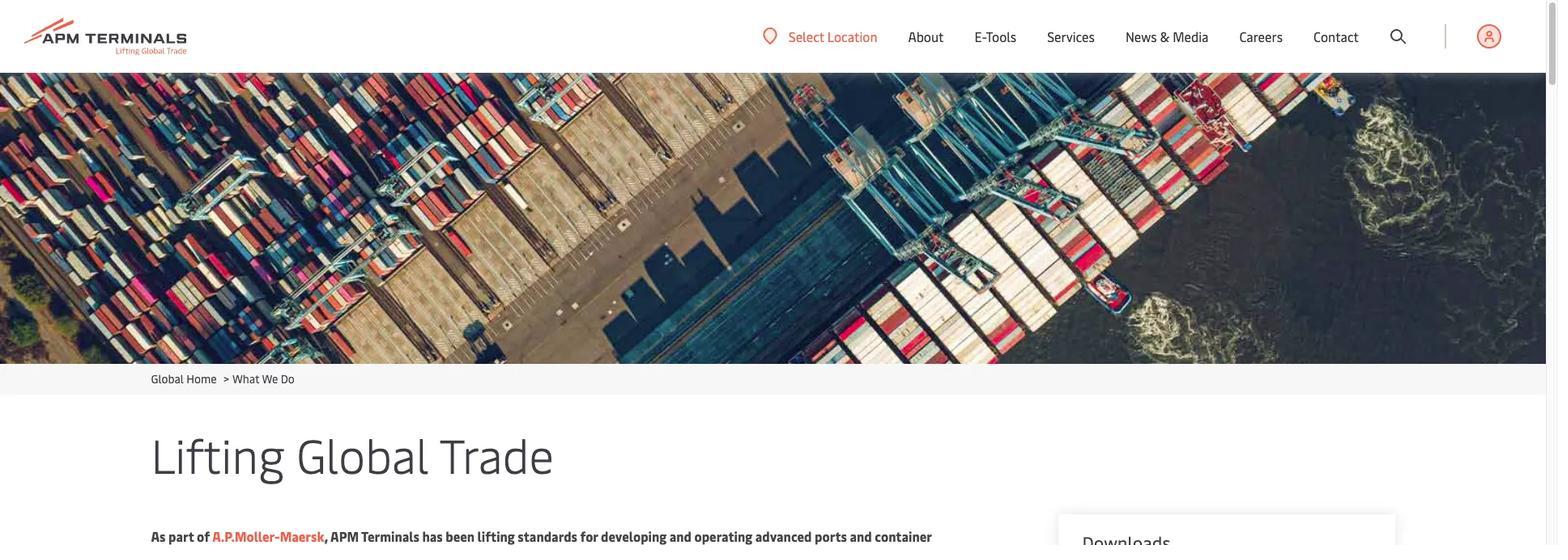 Task type: vqa. For each thing, say whether or not it's contained in the screenshot.
all to the left
no



Task type: locate. For each thing, give the bounding box(es) containing it.
0 horizontal spatial global
[[151, 372, 184, 387]]

global
[[151, 372, 184, 387], [296, 423, 429, 487]]

home
[[186, 372, 217, 387]]

1 horizontal spatial global
[[296, 423, 429, 487]]

we
[[262, 372, 278, 387]]

services button
[[1047, 0, 1095, 73]]

news & media button
[[1126, 0, 1209, 73]]

&
[[1160, 28, 1170, 45]]

about
[[908, 28, 944, 45]]

e-tools
[[975, 28, 1017, 45]]

select location button
[[763, 27, 878, 45]]

news & media
[[1126, 28, 1209, 45]]

contact button
[[1314, 0, 1359, 73]]

0 vertical spatial global
[[151, 372, 184, 387]]

do
[[281, 372, 295, 387]]

careers
[[1239, 28, 1283, 45]]

about button
[[908, 0, 944, 73]]

1 vertical spatial global
[[296, 423, 429, 487]]



Task type: describe. For each thing, give the bounding box(es) containing it.
what
[[232, 372, 259, 387]]

tools
[[986, 28, 1017, 45]]

careers button
[[1239, 0, 1283, 73]]

global home > what we do
[[151, 372, 295, 387]]

location
[[828, 27, 878, 45]]

global home link
[[151, 372, 217, 387]]

select
[[789, 27, 824, 45]]

e-
[[975, 28, 986, 45]]

contact
[[1314, 28, 1359, 45]]

trade
[[439, 423, 554, 487]]

news
[[1126, 28, 1157, 45]]

>
[[224, 372, 229, 387]]

media
[[1173, 28, 1209, 45]]

services
[[1047, 28, 1095, 45]]

select location
[[789, 27, 878, 45]]

lifting global trade
[[151, 423, 554, 487]]

lifting
[[151, 423, 285, 487]]

apm terminals lazaro image
[[0, 73, 1546, 364]]

e-tools button
[[975, 0, 1017, 73]]



